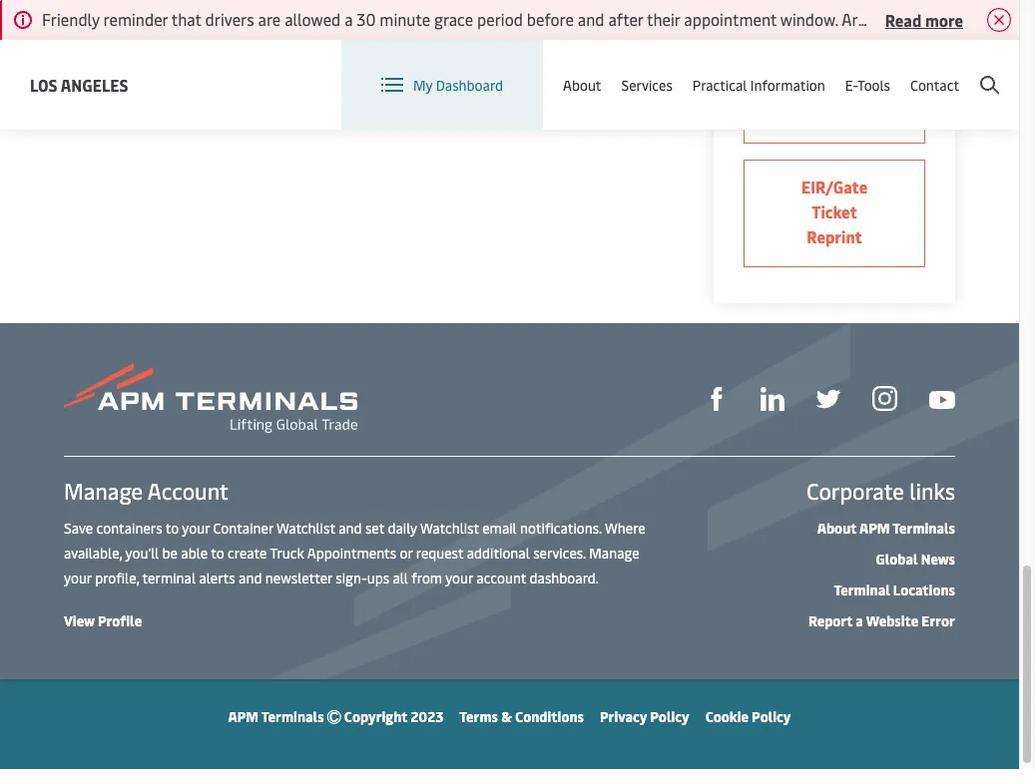Task type: vqa. For each thing, say whether or not it's contained in the screenshot.
list box containing Europe
no



Task type: describe. For each thing, give the bounding box(es) containing it.
manage account
[[64, 476, 229, 506]]

1 horizontal spatial to
[[211, 544, 224, 563]]

profile,
[[95, 569, 139, 588]]

linkedin__x28_alt_x29__3_ link
[[761, 385, 785, 412]]

account
[[148, 476, 229, 506]]

los angeles link
[[30, 72, 128, 97]]

additional
[[467, 544, 530, 563]]

report
[[809, 612, 853, 631]]

container
[[213, 519, 273, 538]]

or
[[400, 544, 413, 563]]

cookie policy
[[706, 708, 791, 727]]

locations
[[894, 581, 956, 600]]

policy for cookie policy
[[752, 708, 791, 727]]

los
[[30, 73, 58, 95]]

all
[[393, 569, 408, 588]]

email
[[482, 519, 517, 538]]

terminal
[[142, 569, 196, 588]]

services.
[[533, 544, 586, 563]]

cookie
[[706, 708, 749, 727]]

containers
[[96, 519, 162, 538]]

apmt footer logo image
[[64, 363, 357, 433]]

where
[[605, 519, 646, 538]]

global menu
[[839, 58, 930, 80]]

privacy policy link
[[600, 708, 690, 727]]

you tube link
[[930, 386, 956, 411]]

create
[[228, 544, 267, 563]]

ⓒ
[[327, 708, 341, 727]]

appointments
[[307, 544, 397, 563]]

policy for privacy policy
[[650, 708, 690, 727]]

global news link
[[876, 550, 956, 569]]

more
[[925, 8, 964, 30]]

1 vertical spatial apm
[[228, 708, 259, 727]]

corporate
[[807, 476, 905, 506]]

services button
[[622, 40, 673, 130]]

&
[[501, 708, 512, 727]]

los angeles
[[30, 73, 128, 95]]

contact
[[911, 75, 960, 94]]

practical
[[693, 75, 747, 94]]

apm terminals ⓒ copyright 2023
[[228, 708, 444, 727]]

news
[[921, 550, 956, 569]]

you'll
[[125, 544, 159, 563]]

read
[[885, 8, 922, 30]]

ups
[[367, 569, 390, 588]]

error
[[922, 612, 956, 631]]

report a website error
[[809, 612, 956, 631]]

be
[[162, 544, 178, 563]]

view
[[64, 612, 95, 631]]

about button
[[563, 40, 602, 130]]

youtube image
[[930, 391, 956, 409]]

terminal
[[834, 581, 890, 600]]

view profile
[[64, 612, 142, 631]]

links
[[910, 476, 956, 506]]

instagram link
[[873, 385, 898, 412]]

save
[[64, 519, 93, 538]]

my dashboard button
[[381, 40, 503, 130]]

global news
[[876, 550, 956, 569]]

0 horizontal spatial to
[[166, 519, 179, 538]]

newsletter
[[265, 569, 332, 588]]

from
[[412, 569, 442, 588]]

0 horizontal spatial terminals
[[261, 708, 324, 727]]

contact button
[[911, 40, 960, 130]]

2023
[[411, 708, 444, 727]]

twitter image
[[817, 388, 841, 412]]



Task type: locate. For each thing, give the bounding box(es) containing it.
watchlist up truck
[[276, 519, 335, 538]]

apm left ⓒ
[[228, 708, 259, 727]]

set
[[365, 519, 384, 538]]

1 horizontal spatial terminals
[[893, 519, 956, 538]]

sign-
[[336, 569, 367, 588]]

and down create
[[239, 569, 262, 588]]

global for global menu
[[839, 58, 885, 80]]

profile
[[98, 612, 142, 631]]

read more button
[[885, 7, 964, 32]]

1 vertical spatial about
[[817, 519, 857, 538]]

1 vertical spatial terminals
[[261, 708, 324, 727]]

a
[[856, 612, 864, 631]]

policy right cookie
[[752, 708, 791, 727]]

1 horizontal spatial policy
[[752, 708, 791, 727]]

1 vertical spatial global
[[876, 550, 918, 569]]

notifications.
[[520, 519, 602, 538]]

request
[[416, 544, 464, 563]]

facebook image
[[705, 388, 729, 412]]

manage up save
[[64, 476, 143, 506]]

account
[[477, 569, 526, 588]]

and left "set"
[[339, 519, 362, 538]]

able
[[181, 544, 208, 563]]

cookie policy link
[[706, 708, 791, 727]]

0 vertical spatial about
[[563, 75, 602, 94]]

apm down corporate links at the right bottom of page
[[860, 519, 890, 538]]

0 vertical spatial global
[[839, 58, 885, 80]]

report a website error link
[[809, 612, 956, 631]]

to right able
[[211, 544, 224, 563]]

to up be
[[166, 519, 179, 538]]

1 vertical spatial manage
[[589, 544, 640, 563]]

terminal locations
[[834, 581, 956, 600]]

1 horizontal spatial manage
[[589, 544, 640, 563]]

e-tools button
[[845, 40, 891, 130]]

1 vertical spatial and
[[239, 569, 262, 588]]

1 policy from the left
[[650, 708, 690, 727]]

2 horizontal spatial your
[[445, 569, 473, 588]]

dashboard.
[[530, 569, 599, 588]]

0 horizontal spatial about
[[563, 75, 602, 94]]

dashboard
[[436, 75, 503, 94]]

linkedin image
[[761, 388, 785, 412]]

watchlist
[[276, 519, 335, 538], [420, 519, 479, 538]]

1 horizontal spatial and
[[339, 519, 362, 538]]

manage inside save containers to your container watchlist and set daily watchlist email notifications. where available, you'll be able to create truck appointments or request additional services. manage your profile, terminal alerts and newsletter sign-ups all from your account dashboard.
[[589, 544, 640, 563]]

about down corporate
[[817, 519, 857, 538]]

tools
[[858, 75, 891, 94]]

your up able
[[182, 519, 210, 538]]

about for about
[[563, 75, 602, 94]]

about
[[563, 75, 602, 94], [817, 519, 857, 538]]

1 watchlist from the left
[[276, 519, 335, 538]]

your down available,
[[64, 569, 92, 588]]

apm
[[860, 519, 890, 538], [228, 708, 259, 727]]

available,
[[64, 544, 122, 563]]

copyright
[[344, 708, 408, 727]]

your
[[182, 519, 210, 538], [64, 569, 92, 588], [445, 569, 473, 588]]

about apm terminals
[[817, 519, 956, 538]]

0 vertical spatial manage
[[64, 476, 143, 506]]

to
[[166, 519, 179, 538], [211, 544, 224, 563]]

terms
[[460, 708, 498, 727]]

practical information button
[[693, 40, 825, 130]]

e-tools
[[845, 75, 891, 94]]

terms & conditions
[[460, 708, 584, 727]]

services
[[622, 75, 673, 94]]

information
[[751, 75, 825, 94]]

privacy
[[600, 708, 647, 727]]

0 vertical spatial apm
[[860, 519, 890, 538]]

instagram image
[[873, 387, 898, 412]]

terminal locations link
[[834, 581, 956, 600]]

0 horizontal spatial and
[[239, 569, 262, 588]]

1 horizontal spatial watchlist
[[420, 519, 479, 538]]

terminals left ⓒ
[[261, 708, 324, 727]]

about left services
[[563, 75, 602, 94]]

corporate links
[[807, 476, 956, 506]]

0 horizontal spatial your
[[64, 569, 92, 588]]

angeles
[[61, 73, 128, 95]]

1 horizontal spatial about
[[817, 519, 857, 538]]

1 horizontal spatial apm
[[860, 519, 890, 538]]

global
[[839, 58, 885, 80], [876, 550, 918, 569]]

0 horizontal spatial watchlist
[[276, 519, 335, 538]]

global inside button
[[839, 58, 885, 80]]

save containers to your container watchlist and set daily watchlist email notifications. where available, you'll be able to create truck appointments or request additional services. manage your profile, terminal alerts and newsletter sign-ups all from your account dashboard.
[[64, 519, 646, 588]]

and
[[339, 519, 362, 538], [239, 569, 262, 588]]

website
[[866, 612, 919, 631]]

manage
[[64, 476, 143, 506], [589, 544, 640, 563]]

shape link
[[705, 385, 729, 412]]

practical information
[[693, 75, 825, 94]]

0 vertical spatial terminals
[[893, 519, 956, 538]]

0 horizontal spatial manage
[[64, 476, 143, 506]]

conditions
[[515, 708, 584, 727]]

my
[[413, 75, 433, 94]]

policy
[[650, 708, 690, 727], [752, 708, 791, 727]]

daily
[[388, 519, 417, 538]]

0 vertical spatial to
[[166, 519, 179, 538]]

e-
[[845, 75, 858, 94]]

terms & conditions link
[[460, 708, 584, 727]]

2 watchlist from the left
[[420, 519, 479, 538]]

terminals up global news 'link' on the right bottom
[[893, 519, 956, 538]]

menu
[[889, 58, 930, 80]]

fill 44 link
[[817, 385, 841, 412]]

0 horizontal spatial policy
[[650, 708, 690, 727]]

my dashboard
[[413, 75, 503, 94]]

1 vertical spatial to
[[211, 544, 224, 563]]

view profile link
[[64, 612, 142, 631]]

about for about apm terminals
[[817, 519, 857, 538]]

watchlist up request
[[420, 519, 479, 538]]

global for global news
[[876, 550, 918, 569]]

0 horizontal spatial apm
[[228, 708, 259, 727]]

manage down where
[[589, 544, 640, 563]]

0 vertical spatial and
[[339, 519, 362, 538]]

about apm terminals link
[[817, 519, 956, 538]]

close alert image
[[988, 8, 1011, 32]]

your down request
[[445, 569, 473, 588]]

policy right privacy on the bottom right of the page
[[650, 708, 690, 727]]

1 horizontal spatial your
[[182, 519, 210, 538]]

2 policy from the left
[[752, 708, 791, 727]]

alerts
[[199, 569, 235, 588]]

global menu button
[[795, 39, 950, 99]]

read more
[[885, 8, 964, 30]]

truck
[[270, 544, 304, 563]]



